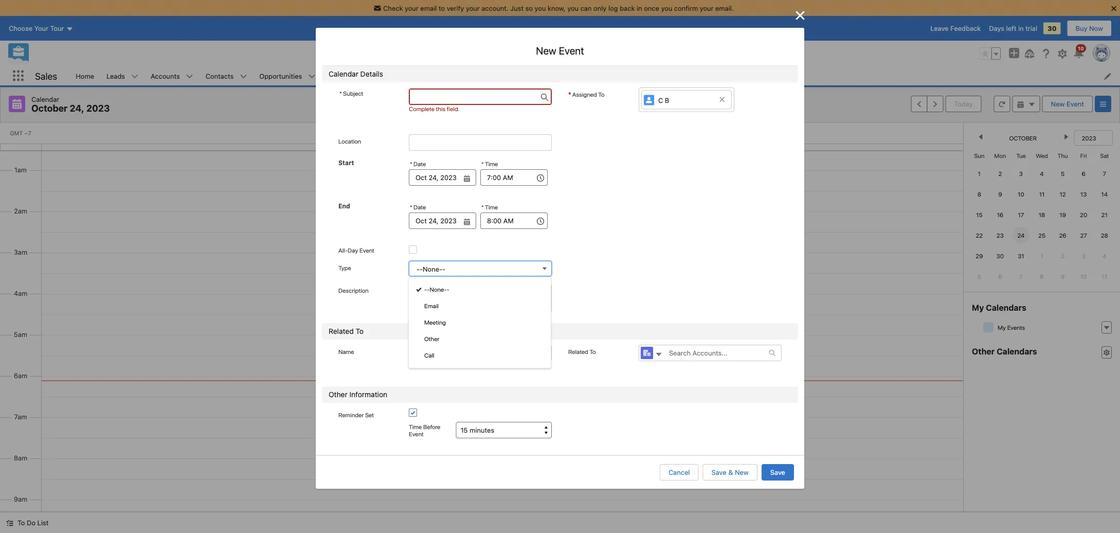 Task type: describe. For each thing, give the bounding box(es) containing it.
reminder
[[339, 411, 364, 418]]

* date for end
[[410, 203, 426, 210]]

12
[[1060, 190, 1067, 198]]

cancel
[[669, 468, 690, 476]]

information
[[350, 390, 388, 399]]

field.
[[447, 105, 460, 112]]

contacts
[[206, 72, 234, 80]]

other for other information
[[329, 390, 348, 399]]

8am
[[14, 454, 27, 462]]

opportunities
[[260, 72, 302, 80]]

set
[[365, 411, 374, 418]]

assigned
[[573, 91, 597, 98]]

tue for tue 24
[[491, 129, 504, 137]]

other link
[[409, 331, 551, 347]]

1 vertical spatial 5
[[978, 273, 982, 280]]

meeting link
[[409, 314, 551, 331]]

0 vertical spatial in
[[637, 4, 643, 12]]

--none-- inside popup button
[[417, 265, 446, 273]]

1 horizontal spatial 3
[[1082, 252, 1086, 259]]

just
[[511, 4, 524, 12]]

reminder set
[[339, 411, 374, 418]]

leads list item
[[100, 66, 145, 85]]

24 inside "cell"
[[1018, 232, 1025, 239]]

email
[[425, 302, 439, 309]]

forecasts
[[382, 72, 412, 80]]

* date for start
[[410, 160, 426, 167]]

fri
[[1081, 152, 1088, 159]]

none- inside popup button
[[423, 265, 443, 273]]

calendars for other calendars
[[997, 346, 1038, 356]]

check
[[383, 4, 403, 12]]

subject
[[343, 90, 363, 97]]

days left in trial
[[990, 24, 1038, 32]]

accounts link
[[145, 66, 186, 85]]

other for other calendars
[[973, 346, 995, 356]]

1 horizontal spatial 8
[[1041, 273, 1044, 280]]

other for other
[[425, 335, 440, 342]]

accounts
[[151, 72, 180, 80]]

1 vertical spatial none-
[[430, 286, 447, 293]]

sales
[[35, 70, 57, 81]]

my for my events
[[998, 324, 1007, 331]]

save for save
[[771, 468, 786, 476]]

calendar october 24, 2023
[[31, 95, 110, 114]]

Description text field
[[409, 284, 552, 312]]

1 horizontal spatial 4
[[1103, 252, 1107, 259]]

email link
[[409, 298, 551, 314]]

related for related to
[[569, 348, 589, 355]]

1 vertical spatial 6
[[999, 273, 1003, 280]]

0 vertical spatial 9
[[999, 190, 1003, 198]]

group up all-day event option
[[409, 201, 476, 229]]

location
[[339, 137, 361, 144]]

buy now button
[[1068, 20, 1113, 37]]

26
[[1060, 232, 1067, 239]]

1 vertical spatial new
[[1052, 100, 1065, 108]]

accounts image
[[641, 347, 653, 359]]

time for end
[[485, 203, 498, 210]]

list
[[37, 519, 49, 527]]

1 vertical spatial 10
[[1081, 273, 1088, 280]]

2023
[[86, 103, 110, 114]]

date for end
[[414, 203, 426, 210]]

All-Day Event checkbox
[[409, 245, 417, 254]]

6am
[[14, 372, 27, 379]]

2 you from the left
[[568, 4, 579, 12]]

this
[[436, 105, 446, 112]]

tue 24
[[491, 129, 514, 137]]

new event inside button
[[1052, 100, 1085, 108]]

gmt
[[10, 130, 23, 137]]

type
[[339, 264, 351, 271]]

leave
[[931, 24, 949, 32]]

event inside button
[[1067, 100, 1085, 108]]

inverse image
[[795, 9, 807, 22]]

17
[[1019, 211, 1025, 218]]

3 your from the left
[[700, 4, 714, 12]]

0 vertical spatial 11
[[1040, 190, 1045, 198]]

cancel button
[[660, 464, 699, 481]]

contacts link
[[199, 66, 240, 85]]

to do list
[[17, 519, 49, 527]]

to do list button
[[0, 513, 55, 533]]

0 vertical spatial 6
[[1082, 170, 1086, 177]]

calendar details
[[329, 70, 383, 78]]

home link
[[70, 66, 100, 85]]

my for my calendars
[[973, 303, 985, 312]]

end
[[339, 202, 350, 209]]

log
[[609, 4, 618, 12]]

2 vertical spatial new
[[735, 468, 749, 476]]

group down days
[[980, 47, 1001, 60]]

27
[[1081, 232, 1088, 239]]

24 cell
[[1011, 225, 1032, 245]]

21
[[1102, 211, 1108, 218]]

2 your from the left
[[466, 4, 480, 12]]

to
[[439, 4, 445, 12]]

* subject
[[340, 90, 363, 97]]

email
[[421, 4, 437, 12]]

can
[[581, 4, 592, 12]]

14
[[1102, 190, 1108, 198]]

related to for new event
[[329, 327, 364, 335]]

home
[[76, 72, 94, 80]]

1 vertical spatial october
[[1010, 134, 1037, 142]]

buy
[[1076, 24, 1088, 32]]

--none-- button
[[409, 261, 552, 276]]

all-day event
[[339, 246, 375, 254]]

time before event
[[409, 423, 441, 437]]

19
[[1060, 211, 1067, 218]]

save & new
[[712, 468, 749, 476]]

left
[[1007, 24, 1017, 32]]

description
[[339, 287, 369, 294]]

check your email to verify your account. just so you know, you can only log back in once you confirm your email.
[[383, 4, 734, 12]]

leave feedback link
[[931, 24, 981, 32]]

2am
[[14, 207, 27, 215]]

7am
[[14, 413, 27, 420]]

1 vertical spatial --none--
[[425, 286, 450, 293]]

today
[[955, 100, 973, 108]]

0 horizontal spatial 3
[[1020, 170, 1024, 177]]

to inside button
[[17, 519, 25, 527]]

list containing home
[[70, 66, 1121, 85]]

so
[[526, 4, 533, 12]]

1 horizontal spatial in
[[1019, 24, 1024, 32]]

0 vertical spatial 7
[[1103, 170, 1107, 177]]

b
[[665, 96, 670, 104]]

buy now
[[1076, 24, 1104, 32]]

time for start
[[485, 160, 498, 167]]

0 horizontal spatial 1
[[979, 170, 981, 177]]

other calendars
[[973, 346, 1038, 356]]

9am
[[14, 495, 27, 503]]

wed
[[1036, 152, 1049, 159]]



Task type: vqa. For each thing, say whether or not it's contained in the screenshot.


Task type: locate. For each thing, give the bounding box(es) containing it.
calendar inside calendar october 24, 2023
[[31, 95, 59, 103]]

7 down the 31 on the right top of page
[[1020, 273, 1023, 280]]

gmt −7
[[10, 130, 31, 137]]

8 up 15
[[978, 190, 982, 198]]

0 vertical spatial 5
[[1062, 170, 1065, 177]]

1 horizontal spatial 1
[[1041, 252, 1044, 259]]

0 horizontal spatial my
[[973, 303, 985, 312]]

* time for start
[[482, 160, 498, 167]]

other
[[425, 335, 440, 342], [973, 346, 995, 356], [329, 390, 348, 399]]

group down location text field
[[409, 158, 476, 186]]

15
[[977, 211, 983, 218]]

verify
[[447, 4, 464, 12]]

1 horizontal spatial your
[[466, 4, 480, 12]]

0 horizontal spatial 10
[[1018, 190, 1025, 198]]

10 up 17
[[1018, 190, 1025, 198]]

start
[[339, 159, 354, 166]]

4 down 'wed'
[[1041, 170, 1044, 177]]

1 vertical spatial 24
[[1018, 232, 1025, 239]]

know,
[[548, 4, 566, 12]]

6 up my calendars
[[999, 273, 1003, 280]]

1 horizontal spatial 9
[[1062, 273, 1065, 280]]

confirm
[[675, 4, 698, 12]]

0 horizontal spatial 6
[[999, 273, 1003, 280]]

trial
[[1026, 24, 1038, 32]]

0 horizontal spatial 7
[[1020, 273, 1023, 280]]

1 vertical spatial * time
[[482, 203, 498, 210]]

1 horizontal spatial you
[[568, 4, 579, 12]]

0 horizontal spatial new event
[[536, 45, 584, 57]]

thu
[[1058, 152, 1069, 159]]

0 horizontal spatial your
[[405, 4, 419, 12]]

tue
[[491, 129, 504, 137], [1017, 152, 1026, 159]]

0 vertical spatial 8
[[978, 190, 982, 198]]

5 down thu
[[1062, 170, 1065, 177]]

0 horizontal spatial 9
[[999, 190, 1003, 198]]

other information
[[329, 390, 388, 399]]

calendar inside list item
[[328, 72, 356, 80]]

account.
[[482, 4, 509, 12]]

c
[[659, 96, 663, 104]]

0 vertical spatial 1
[[979, 170, 981, 177]]

1 down sun
[[979, 170, 981, 177]]

3am
[[14, 248, 27, 256]]

0 horizontal spatial 2
[[999, 170, 1003, 177]]

1 vertical spatial 7
[[1020, 273, 1023, 280]]

grid
[[969, 148, 1116, 287]]

1 vertical spatial 3
[[1082, 252, 1086, 259]]

10
[[1018, 190, 1025, 198], [1081, 273, 1088, 280]]

event
[[559, 45, 584, 57], [1067, 100, 1085, 108], [360, 246, 375, 254], [409, 430, 424, 437]]

text default image
[[1018, 101, 1025, 108], [1029, 101, 1036, 108], [769, 349, 777, 357], [656, 351, 663, 358], [6, 519, 13, 527]]

28
[[1102, 232, 1109, 239]]

forecasts link
[[375, 66, 418, 85]]

time inside time before event
[[409, 423, 422, 430]]

--none-- down all-day event option
[[417, 265, 446, 273]]

other up call
[[425, 335, 440, 342]]

1 horizontal spatial new
[[735, 468, 749, 476]]

−7
[[24, 130, 31, 137]]

tue inside grid
[[1017, 152, 1026, 159]]

c b
[[659, 96, 670, 104]]

1 vertical spatial 8
[[1041, 273, 1044, 280]]

6
[[1082, 170, 1086, 177], [999, 273, 1003, 280]]

2 date from the top
[[414, 203, 426, 210]]

2 horizontal spatial your
[[700, 4, 714, 12]]

Location text field
[[409, 134, 552, 151]]

details
[[361, 70, 383, 78]]

29
[[976, 252, 984, 259]]

save left the &
[[712, 468, 727, 476]]

0 horizontal spatial 11
[[1040, 190, 1045, 198]]

mon
[[995, 152, 1007, 159]]

in right left
[[1019, 24, 1024, 32]]

1 horizontal spatial 7
[[1103, 170, 1107, 177]]

my up hide items image
[[973, 303, 985, 312]]

&
[[729, 468, 733, 476]]

your left email in the top left of the page
[[405, 4, 419, 12]]

october left 24,
[[31, 103, 68, 114]]

10 down 27
[[1081, 273, 1088, 280]]

None text field
[[409, 89, 552, 105], [409, 169, 476, 186], [481, 169, 548, 186], [481, 212, 548, 229], [409, 89, 552, 105], [409, 169, 476, 186], [481, 169, 548, 186], [481, 212, 548, 229]]

my calendars
[[973, 303, 1027, 312]]

0 vertical spatial tue
[[491, 129, 504, 137]]

1 vertical spatial 30
[[997, 252, 1005, 259]]

leave feedback
[[931, 24, 981, 32]]

--none-- up 'email'
[[425, 286, 450, 293]]

0 horizontal spatial new
[[536, 45, 557, 57]]

-
[[417, 265, 420, 273], [420, 265, 423, 273], [443, 265, 446, 273], [425, 286, 427, 293], [427, 286, 430, 293], [447, 286, 450, 293]]

calendar for details
[[329, 70, 359, 78]]

0 vertical spatial --none--
[[417, 265, 446, 273]]

now
[[1090, 24, 1104, 32]]

my right hide items image
[[998, 324, 1007, 331]]

3
[[1020, 170, 1024, 177], [1082, 252, 1086, 259]]

your left email.
[[700, 4, 714, 12]]

1 vertical spatial time
[[485, 203, 498, 210]]

1 horizontal spatial 5
[[1062, 170, 1065, 177]]

1 vertical spatial 11
[[1102, 273, 1108, 280]]

1 vertical spatial my
[[998, 324, 1007, 331]]

contacts list item
[[199, 66, 253, 85]]

group left today
[[912, 96, 944, 112]]

other down hide items image
[[973, 346, 995, 356]]

0 vertical spatial 30
[[1048, 24, 1057, 32]]

calendars for my calendars
[[987, 303, 1027, 312]]

2 vertical spatial other
[[329, 390, 348, 399]]

1 your from the left
[[405, 4, 419, 12]]

1 vertical spatial other
[[973, 346, 995, 356]]

once
[[644, 4, 660, 12]]

24,
[[70, 103, 84, 114]]

6 down fri
[[1082, 170, 1086, 177]]

related
[[329, 327, 354, 335], [569, 348, 589, 355]]

you left can at the right
[[568, 4, 579, 12]]

1 horizontal spatial other
[[425, 335, 440, 342]]

group
[[980, 47, 1001, 60], [912, 96, 944, 112], [409, 158, 476, 186], [409, 201, 476, 229]]

1 date from the top
[[414, 160, 426, 167]]

13
[[1081, 190, 1088, 198]]

--none-- link
[[409, 281, 551, 298]]

hide items image
[[984, 322, 994, 333]]

text default image inside to do list button
[[6, 519, 13, 527]]

2 vertical spatial time
[[409, 423, 422, 430]]

1 horizontal spatial 30
[[1048, 24, 1057, 32]]

25
[[1039, 232, 1046, 239]]

0 horizontal spatial tue
[[491, 129, 504, 137]]

today button
[[946, 96, 982, 112]]

4 down 28 at the top
[[1103, 252, 1107, 259]]

2 down mon
[[999, 170, 1003, 177]]

1 * date from the top
[[410, 160, 426, 167]]

0 horizontal spatial save
[[712, 468, 727, 476]]

0 horizontal spatial related
[[329, 327, 354, 335]]

2 * time from the top
[[482, 203, 498, 210]]

day
[[348, 246, 358, 254]]

1 you from the left
[[535, 4, 546, 12]]

1 vertical spatial 2
[[1062, 252, 1065, 259]]

11 up 18
[[1040, 190, 1045, 198]]

october up 'wed'
[[1010, 134, 1037, 142]]

grid containing sun
[[969, 148, 1116, 287]]

1 horizontal spatial my
[[998, 324, 1007, 331]]

5
[[1062, 170, 1065, 177], [978, 273, 982, 280]]

0 horizontal spatial other
[[329, 390, 348, 399]]

0 horizontal spatial 4
[[1041, 170, 1044, 177]]

1 vertical spatial * date
[[410, 203, 426, 210]]

1 horizontal spatial 6
[[1082, 170, 1086, 177]]

leads link
[[100, 66, 131, 85]]

1 horizontal spatial tue
[[1017, 152, 1026, 159]]

october inside calendar october 24, 2023
[[31, 103, 68, 114]]

save button
[[762, 464, 795, 481]]

calendar for october
[[31, 95, 59, 103]]

accounts list item
[[145, 66, 199, 85]]

tue for tue
[[1017, 152, 1026, 159]]

related for new event
[[329, 327, 354, 335]]

3 you from the left
[[661, 4, 673, 12]]

2 horizontal spatial other
[[973, 346, 995, 356]]

1 vertical spatial related to
[[569, 348, 596, 355]]

list
[[70, 66, 1121, 85]]

you
[[535, 4, 546, 12], [568, 4, 579, 12], [661, 4, 673, 12]]

complete
[[409, 105, 435, 112]]

other up reminder at the bottom of page
[[329, 390, 348, 399]]

opportunities link
[[253, 66, 308, 85]]

opportunities list item
[[253, 66, 322, 85]]

save right the &
[[771, 468, 786, 476]]

2 down 26 on the right top
[[1062, 252, 1065, 259]]

30
[[1048, 24, 1057, 32], [997, 252, 1005, 259]]

complete this field.
[[409, 105, 460, 112]]

1am
[[14, 166, 27, 173]]

2 horizontal spatial new
[[1052, 100, 1065, 108]]

0 horizontal spatial 8
[[978, 190, 982, 198]]

your right verify
[[466, 4, 480, 12]]

1 vertical spatial new event
[[1052, 100, 1085, 108]]

* time for end
[[482, 203, 498, 210]]

0 horizontal spatial 30
[[997, 252, 1005, 259]]

5am
[[14, 330, 27, 338]]

1 vertical spatial related
[[569, 348, 589, 355]]

23
[[997, 232, 1004, 239]]

before
[[424, 423, 441, 430]]

1 horizontal spatial 24
[[1018, 232, 1025, 239]]

1 vertical spatial calendars
[[997, 346, 1038, 356]]

you right so
[[535, 4, 546, 12]]

1 vertical spatial tue
[[1017, 152, 1026, 159]]

0 horizontal spatial in
[[637, 4, 643, 12]]

you right once
[[661, 4, 673, 12]]

related to for related to
[[569, 348, 596, 355]]

0 vertical spatial 2
[[999, 170, 1003, 177]]

new event
[[536, 45, 584, 57], [1052, 100, 1085, 108]]

calendars
[[987, 303, 1027, 312], [997, 346, 1038, 356]]

related to
[[329, 327, 364, 335], [569, 348, 596, 355]]

0 horizontal spatial related to
[[329, 327, 364, 335]]

1 horizontal spatial october
[[1010, 134, 1037, 142]]

5 down 29
[[978, 273, 982, 280]]

9 down 26 on the right top
[[1062, 273, 1065, 280]]

0 vertical spatial other
[[425, 335, 440, 342]]

20
[[1081, 211, 1088, 218]]

3 up 17
[[1020, 170, 1024, 177]]

1 * time from the top
[[482, 160, 498, 167]]

4am
[[14, 289, 27, 297]]

save & new button
[[703, 464, 758, 481]]

*
[[340, 90, 342, 97], [569, 91, 572, 98], [410, 160, 413, 167], [482, 160, 484, 167], [410, 203, 413, 210], [482, 203, 484, 210]]

0 vertical spatial * time
[[482, 160, 498, 167]]

1 vertical spatial date
[[414, 203, 426, 210]]

2 horizontal spatial you
[[661, 4, 673, 12]]

0 vertical spatial new
[[536, 45, 557, 57]]

0 horizontal spatial october
[[31, 103, 68, 114]]

calendar list item
[[322, 66, 375, 85]]

3 down 27
[[1082, 252, 1086, 259]]

1 vertical spatial 9
[[1062, 273, 1065, 280]]

Related To text field
[[663, 345, 769, 361]]

only
[[594, 4, 607, 12]]

18
[[1039, 211, 1046, 218]]

date for start
[[414, 160, 426, 167]]

7 down sat
[[1103, 170, 1107, 177]]

1 vertical spatial 1
[[1041, 252, 1044, 259]]

in right back
[[637, 4, 643, 12]]

0 vertical spatial 10
[[1018, 190, 1025, 198]]

0 vertical spatial 4
[[1041, 170, 1044, 177]]

0 horizontal spatial you
[[535, 4, 546, 12]]

call link
[[409, 347, 551, 364]]

11 down 28 at the top
[[1102, 273, 1108, 280]]

call
[[425, 351, 435, 359]]

0 vertical spatial * date
[[410, 160, 426, 167]]

0 vertical spatial new event
[[536, 45, 584, 57]]

30 right trial
[[1048, 24, 1057, 32]]

1
[[979, 170, 981, 177], [1041, 252, 1044, 259]]

0 vertical spatial 24
[[506, 129, 514, 137]]

text default image
[[1104, 324, 1111, 331], [1104, 349, 1111, 356], [426, 351, 433, 358]]

1 horizontal spatial 2
[[1062, 252, 1065, 259]]

4
[[1041, 170, 1044, 177], [1103, 252, 1107, 259]]

0 vertical spatial calendars
[[987, 303, 1027, 312]]

1 down the 25 at right
[[1041, 252, 1044, 259]]

feedback
[[951, 24, 981, 32]]

1 horizontal spatial related
[[569, 348, 589, 355]]

None text field
[[409, 212, 476, 229]]

leads
[[107, 72, 125, 80]]

8 down the 25 at right
[[1041, 273, 1044, 280]]

name
[[339, 348, 354, 355]]

all-
[[339, 246, 348, 254]]

calendar link
[[322, 66, 362, 85]]

16
[[997, 211, 1004, 218]]

1 vertical spatial 4
[[1103, 252, 1107, 259]]

1 save from the left
[[712, 468, 727, 476]]

0 vertical spatial my
[[973, 303, 985, 312]]

event inside time before event
[[409, 430, 424, 437]]

0 vertical spatial 3
[[1020, 170, 1024, 177]]

9 up "16"
[[999, 190, 1003, 198]]

2 save from the left
[[771, 468, 786, 476]]

new
[[536, 45, 557, 57], [1052, 100, 1065, 108], [735, 468, 749, 476]]

in
[[637, 4, 643, 12], [1019, 24, 1024, 32]]

0 vertical spatial date
[[414, 160, 426, 167]]

calendars up my events
[[987, 303, 1027, 312]]

2 * date from the top
[[410, 203, 426, 210]]

calendars down events
[[997, 346, 1038, 356]]

save for save & new
[[712, 468, 727, 476]]

8
[[978, 190, 982, 198], [1041, 273, 1044, 280]]

1 horizontal spatial 11
[[1102, 273, 1108, 280]]

30 down 23 in the right of the page
[[997, 252, 1005, 259]]



